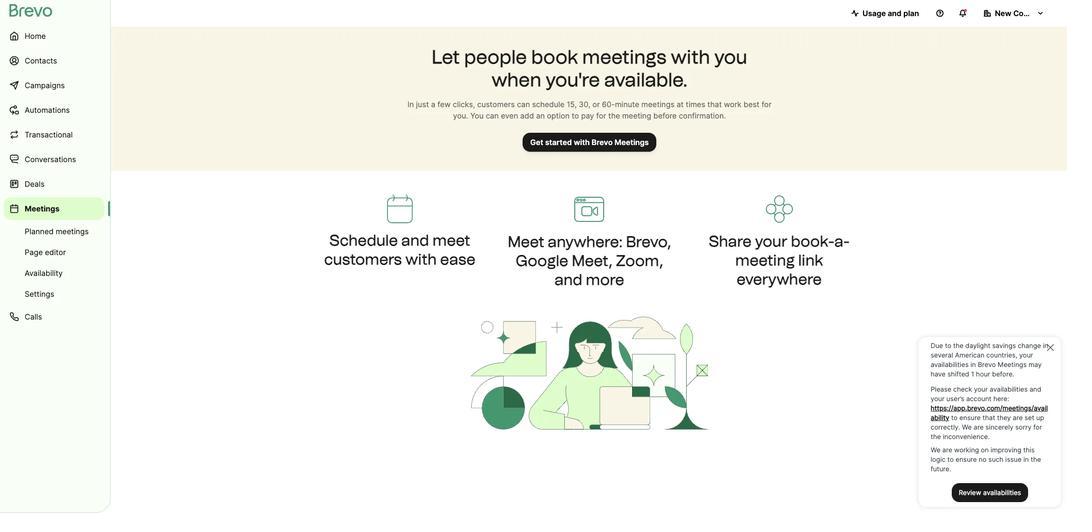 Task type: locate. For each thing, give the bounding box(es) containing it.
1 vertical spatial customers
[[324, 250, 402, 268]]

meetings up the planned
[[25, 204, 60, 214]]

with left brevo
[[574, 138, 590, 147]]

share
[[709, 233, 752, 251]]

can
[[517, 100, 530, 109], [486, 111, 499, 121]]

and left plan
[[888, 9, 902, 18]]

your
[[756, 233, 788, 251]]

page editor
[[25, 248, 66, 257]]

deals
[[25, 179, 45, 189]]

pay
[[582, 111, 595, 121]]

15,
[[567, 100, 577, 109]]

for
[[762, 100, 772, 109], [597, 111, 607, 121]]

2 vertical spatial with
[[406, 250, 437, 268]]

2 vertical spatial and
[[555, 271, 583, 289]]

0 horizontal spatial meeting
[[623, 111, 652, 121]]

0 vertical spatial customers
[[478, 100, 515, 109]]

meetings right brevo
[[615, 138, 649, 147]]

meetings inside the let people book meetings with you when you're available.
[[583, 46, 667, 68]]

when
[[492, 68, 542, 91]]

usage
[[863, 9, 887, 18]]

meeting down minute
[[623, 111, 652, 121]]

in
[[408, 100, 414, 109]]

1 horizontal spatial with
[[574, 138, 590, 147]]

to
[[572, 111, 579, 121]]

customers inside "in just a few clicks, customers can schedule 15, 30, or 60-minute meetings at times that work best for you. you can even add an option to pay for the meeting before confirmation."
[[478, 100, 515, 109]]

planned meetings
[[25, 227, 89, 236]]

0 vertical spatial meetings
[[615, 138, 649, 147]]

0 vertical spatial and
[[888, 9, 902, 18]]

calls link
[[4, 306, 104, 328]]

can up add
[[517, 100, 530, 109]]

1 vertical spatial meeting
[[736, 252, 795, 270]]

with
[[671, 46, 711, 68], [574, 138, 590, 147], [406, 250, 437, 268]]

and inside button
[[888, 9, 902, 18]]

2 horizontal spatial and
[[888, 9, 902, 18]]

meet anywhere: brevo, google meet, zoom, and more
[[508, 233, 672, 289]]

conversations link
[[4, 148, 104, 171]]

with left you
[[671, 46, 711, 68]]

for right best
[[762, 100, 772, 109]]

0 horizontal spatial and
[[402, 231, 429, 250]]

can right you
[[486, 111, 499, 121]]

a-
[[835, 233, 850, 251]]

1 vertical spatial meetings
[[25, 204, 60, 214]]

with inside schedule and meet customers with ease
[[406, 250, 437, 268]]

new
[[996, 9, 1012, 18]]

schedule and meet customers with ease
[[324, 231, 476, 268]]

meetings
[[583, 46, 667, 68], [642, 100, 675, 109], [56, 227, 89, 236]]

or
[[593, 100, 600, 109]]

conversations
[[25, 155, 76, 164]]

meetings link
[[4, 197, 104, 220]]

1 vertical spatial meetings
[[642, 100, 675, 109]]

0 vertical spatial meeting
[[623, 111, 652, 121]]

0 vertical spatial can
[[517, 100, 530, 109]]

2 vertical spatial meetings
[[56, 227, 89, 236]]

0 vertical spatial for
[[762, 100, 772, 109]]

1 vertical spatial can
[[486, 111, 499, 121]]

with inside get started with brevo meetings button
[[574, 138, 590, 147]]

editor
[[45, 248, 66, 257]]

confirmation.
[[679, 111, 726, 121]]

meeting
[[623, 111, 652, 121], [736, 252, 795, 270]]

1 horizontal spatial can
[[517, 100, 530, 109]]

and inside schedule and meet customers with ease
[[402, 231, 429, 250]]

meetings inside "in just a few clicks, customers can schedule 15, 30, or 60-minute meetings at times that work best for you. you can even add an option to pay for the meeting before confirmation."
[[642, 100, 675, 109]]

meeting down 'your'
[[736, 252, 795, 270]]

and left meet on the left of the page
[[402, 231, 429, 250]]

meeting inside "in just a few clicks, customers can schedule 15, 30, or 60-minute meetings at times that work best for you. you can even add an option to pay for the meeting before confirmation."
[[623, 111, 652, 121]]

2 horizontal spatial with
[[671, 46, 711, 68]]

with down meet on the left of the page
[[406, 250, 437, 268]]

schedule
[[330, 231, 398, 250]]

customers inside schedule and meet customers with ease
[[324, 250, 402, 268]]

1 horizontal spatial for
[[762, 100, 772, 109]]

meeting inside share your book-a- meeting link everywhere
[[736, 252, 795, 270]]

0 horizontal spatial for
[[597, 111, 607, 121]]

schedule
[[533, 100, 565, 109]]

customers up even
[[478, 100, 515, 109]]

home
[[25, 31, 46, 41]]

share your book-a- meeting link everywhere
[[709, 233, 850, 289]]

30,
[[579, 100, 591, 109]]

with for schedule and meet customers with ease
[[406, 250, 437, 268]]

meetings
[[615, 138, 649, 147], [25, 204, 60, 214]]

availability
[[25, 269, 63, 278]]

new company button
[[977, 4, 1053, 23]]

1 horizontal spatial customers
[[478, 100, 515, 109]]

1 horizontal spatial meetings
[[615, 138, 649, 147]]

0 horizontal spatial can
[[486, 111, 499, 121]]

you.
[[453, 111, 469, 121]]

for down or
[[597, 111, 607, 121]]

0 vertical spatial meetings
[[583, 46, 667, 68]]

0 horizontal spatial meetings
[[25, 204, 60, 214]]

even
[[501, 111, 519, 121]]

and inside meet anywhere: brevo, google meet, zoom, and more
[[555, 271, 583, 289]]

with for let people book meetings with you when you're available.
[[671, 46, 711, 68]]

you're
[[546, 68, 600, 91]]

1 horizontal spatial and
[[555, 271, 583, 289]]

1 vertical spatial with
[[574, 138, 590, 147]]

1 horizontal spatial meeting
[[736, 252, 795, 270]]

1 vertical spatial and
[[402, 231, 429, 250]]

with inside the let people book meetings with you when you're available.
[[671, 46, 711, 68]]

started
[[546, 138, 572, 147]]

0 horizontal spatial customers
[[324, 250, 402, 268]]

and
[[888, 9, 902, 18], [402, 231, 429, 250], [555, 271, 583, 289]]

the
[[609, 111, 621, 121]]

calls
[[25, 312, 42, 322]]

0 horizontal spatial with
[[406, 250, 437, 268]]

and down meet,
[[555, 271, 583, 289]]

customers down schedule
[[324, 250, 402, 268]]

0 vertical spatial with
[[671, 46, 711, 68]]

few
[[438, 100, 451, 109]]

minute
[[615, 100, 640, 109]]



Task type: describe. For each thing, give the bounding box(es) containing it.
add
[[521, 111, 534, 121]]

an
[[537, 111, 545, 121]]

anywhere:
[[548, 233, 623, 251]]

more
[[586, 271, 625, 289]]

contacts
[[25, 56, 57, 65]]

you
[[471, 111, 484, 121]]

campaigns link
[[4, 74, 104, 97]]

1 vertical spatial for
[[597, 111, 607, 121]]

company
[[1014, 9, 1049, 18]]

brevo,
[[627, 233, 672, 251]]

book
[[532, 46, 578, 68]]

get
[[531, 138, 544, 147]]

let
[[432, 46, 460, 68]]

people
[[464, 46, 527, 68]]

settings link
[[4, 285, 104, 304]]

campaigns
[[25, 81, 65, 90]]

ease
[[440, 250, 476, 268]]

settings
[[25, 290, 54, 299]]

and for schedule
[[402, 231, 429, 250]]

get started with brevo meetings
[[531, 138, 649, 147]]

best
[[744, 100, 760, 109]]

meet
[[433, 231, 471, 250]]

automations link
[[4, 99, 104, 122]]

available.
[[605, 68, 688, 91]]

plan
[[904, 9, 920, 18]]

availability link
[[4, 264, 104, 283]]

at
[[677, 100, 684, 109]]

google
[[516, 252, 569, 270]]

usage and plan
[[863, 9, 920, 18]]

transactional
[[25, 130, 73, 140]]

planned meetings link
[[4, 222, 104, 241]]

link
[[799, 252, 824, 270]]

in just a few clicks, customers can schedule 15, 30, or 60-minute meetings at times that work best for you. you can even add an option to pay for the meeting before confirmation.
[[408, 100, 772, 121]]

meetings inside planned meetings "link"
[[56, 227, 89, 236]]

meetings inside get started with brevo meetings button
[[615, 138, 649, 147]]

times
[[686, 100, 706, 109]]

you
[[715, 46, 748, 68]]

brevo
[[592, 138, 613, 147]]

meetings inside meetings link
[[25, 204, 60, 214]]

book-
[[792, 233, 835, 251]]

meet,
[[572, 252, 613, 270]]

get started with brevo meetings button
[[523, 133, 657, 152]]

let people book meetings with you when you're available.
[[432, 46, 748, 91]]

page
[[25, 248, 43, 257]]

before
[[654, 111, 677, 121]]

clicks,
[[453, 100, 475, 109]]

contacts link
[[4, 49, 104, 72]]

new company
[[996, 9, 1049, 18]]

transactional link
[[4, 123, 104, 146]]

automations
[[25, 105, 70, 115]]

usage and plan button
[[844, 4, 927, 23]]

just
[[416, 100, 429, 109]]

a
[[431, 100, 436, 109]]

option
[[547, 111, 570, 121]]

60-
[[602, 100, 615, 109]]

and for usage
[[888, 9, 902, 18]]

page editor link
[[4, 243, 104, 262]]

meet
[[508, 233, 545, 251]]

planned
[[25, 227, 54, 236]]

everywhere
[[737, 271, 822, 289]]

that
[[708, 100, 722, 109]]

deals link
[[4, 173, 104, 196]]

work
[[725, 100, 742, 109]]

home link
[[4, 25, 104, 47]]

zoom,
[[616, 252, 664, 270]]



Task type: vqa. For each thing, say whether or not it's contained in the screenshot.
the topmost customers
yes



